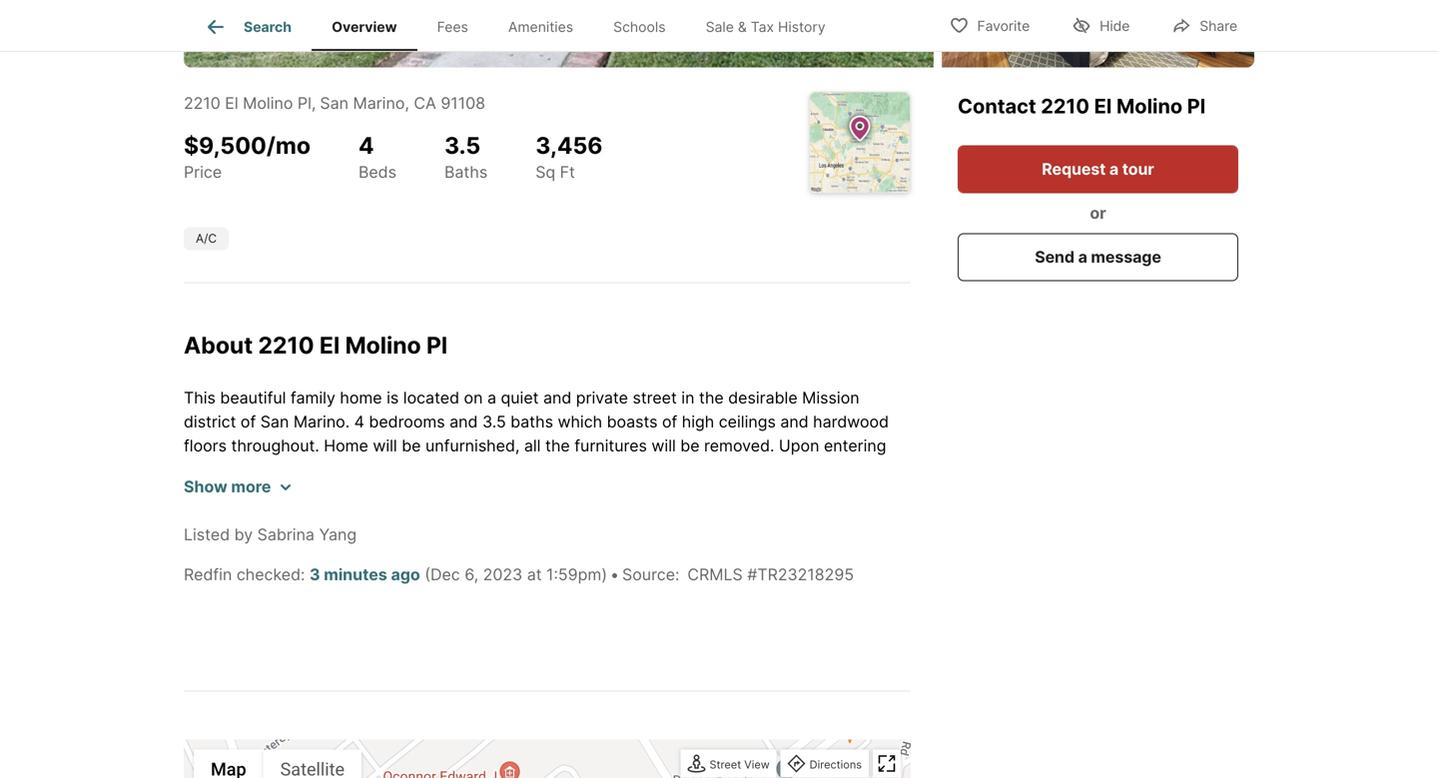 Task type: vqa. For each thing, say whether or not it's contained in the screenshot.
top /
no



Task type: describe. For each thing, give the bounding box(es) containing it.
1 horizontal spatial family
[[815, 460, 860, 479]]

bedrooms,
[[184, 556, 264, 575]]

a left ago
[[380, 556, 389, 575]]

included
[[822, 508, 887, 527]]

this beautiful family home is located on a quiet and private street in the desirable mission district of san marino. 4 bedrooms and 3.5 baths which boasts of high ceilings and hardwood floors throughout. home will be unfurnished, all the furnitures will be removed. upon entering discover an elegant living room which flows into a formal dining room. adjacent is a family room with an impressive fireplace and built in cabinets and entertainment center. the stunning kitchen comes complete with a viking refrigerator and professional stove/oven. also included is a cozy breakfast nook which overlooks the well maintained backyard. three good sized bedrooms, two full baths, a powder room, and two other fireplaces complete the first floor. upstairs you will find the large primary bedroom with ample closet space and a fourth fireplace. the impressive primary bath comes with dual sinks, mirrored closet doors and an inviting jacuzzi tub. close to schools, shops, restaurants and supermarket.  must see to appreciate.
[[184, 388, 905, 647]]

4 inside 4 beds
[[359, 131, 374, 159]]

el for about 2210 el molino pl
[[320, 331, 340, 359]]

1 horizontal spatial will
[[373, 436, 397, 455]]

restaurants
[[463, 628, 548, 647]]

3,456 sq ft
[[536, 131, 603, 182]]

1 image image from the left
[[184, 0, 934, 67]]

breakfast
[[238, 532, 309, 551]]

baths
[[445, 162, 488, 182]]

0 horizontal spatial will
[[283, 580, 308, 599]]

with up sinks,
[[551, 580, 583, 599]]

&
[[738, 18, 747, 35]]

fireplace.
[[835, 580, 905, 599]]

schools,
[[341, 628, 404, 647]]

1 vertical spatial impressive
[[217, 604, 298, 623]]

and up baths on the bottom left of page
[[544, 388, 572, 407]]

bedroom
[[479, 580, 546, 599]]

2023
[[483, 565, 523, 584]]

high
[[682, 412, 715, 431]]

the down good
[[766, 556, 791, 575]]

directions
[[810, 758, 862, 771]]

first
[[795, 556, 825, 575]]

a left viking
[[410, 508, 419, 527]]

show more button
[[184, 475, 291, 499]]

1 horizontal spatial the
[[755, 484, 784, 503]]

0 vertical spatial in
[[682, 388, 695, 407]]

message
[[1091, 247, 1162, 267]]

amenities
[[509, 18, 574, 35]]

bedrooms
[[369, 412, 445, 431]]

or
[[1090, 203, 1107, 223]]

send a message
[[1035, 247, 1162, 267]]

fireplaces
[[613, 556, 687, 575]]

el for contact 2210 el molino pl
[[1095, 94, 1112, 118]]

2210 for about 2210 el molino pl
[[258, 331, 314, 359]]

a right into
[[550, 460, 559, 479]]

street
[[633, 388, 677, 407]]

see
[[732, 628, 759, 647]]

large
[[375, 580, 412, 599]]

this
[[184, 388, 216, 407]]

with left dual
[[458, 604, 490, 623]]

tab list containing search
[[184, 0, 862, 51]]

good
[[760, 532, 799, 551]]

the up high
[[699, 388, 724, 407]]

$9,500
[[184, 131, 267, 159]]

floor.
[[829, 556, 867, 575]]

fireplace
[[329, 484, 394, 503]]

contact 2210 el molino pl
[[958, 94, 1206, 118]]

42 photos button
[[1108, 11, 1239, 51]]

request
[[1042, 159, 1106, 179]]

yang
[[319, 525, 357, 544]]

send a message button
[[958, 233, 1239, 281]]

redfin
[[184, 565, 232, 584]]

supermarket.
[[586, 628, 685, 647]]

upstairs
[[184, 580, 247, 599]]

3.5 inside 3.5 baths
[[445, 131, 481, 159]]

san inside this beautiful family home is located on a quiet and private street in the desirable mission district of san marino. 4 bedrooms and 3.5 baths which boasts of high ceilings and hardwood floors throughout. home will be unfurnished, all the furnitures will be removed. upon entering discover an elegant living room which flows into a formal dining room. adjacent is a family room with an impressive fireplace and built in cabinets and entertainment center. the stunning kitchen comes complete with a viking refrigerator and professional stove/oven. also included is a cozy breakfast nook which overlooks the well maintained backyard. three good sized bedrooms, two full baths, a powder room, and two other fireplaces complete the first floor. upstairs you will find the large primary bedroom with ample closet space and a fourth fireplace. the impressive primary bath comes with dual sinks, mirrored closet doors and an inviting jacuzzi tub. close to schools, shops, restaurants and supermarket.  must see to appreciate.
[[261, 412, 289, 431]]

crmls
[[688, 565, 743, 584]]

nook
[[314, 532, 351, 551]]

furnitures
[[575, 436, 647, 455]]

0 horizontal spatial molino
[[243, 93, 293, 113]]

2 two from the left
[[536, 556, 564, 575]]

(dec
[[425, 565, 460, 584]]

other
[[568, 556, 608, 575]]

quiet
[[501, 388, 539, 407]]

molino for contact 2210 el molino pl
[[1117, 94, 1183, 118]]

0 horizontal spatial street view button
[[200, 11, 341, 51]]

elegant
[[275, 460, 332, 479]]

room,
[[455, 556, 498, 575]]

overview tab
[[312, 3, 417, 51]]

boasts
[[607, 412, 658, 431]]

3.5 baths
[[445, 131, 488, 182]]

street view for the left street view button
[[245, 22, 324, 39]]

0 vertical spatial which
[[558, 412, 603, 431]]

2 to from the left
[[763, 628, 778, 647]]

0 vertical spatial family
[[291, 388, 336, 407]]

room.
[[666, 460, 709, 479]]

0 vertical spatial closet
[[638, 580, 684, 599]]

redfin checked: 3 minutes ago (dec 6, 2023 at 1:59pm) • source: crmls # tr23218295
[[184, 565, 854, 584]]

show more
[[184, 477, 271, 496]]

cozy
[[197, 532, 233, 551]]

beautiful
[[220, 388, 286, 407]]

street for the bottommost street view button
[[710, 758, 742, 771]]

1:59pm)
[[547, 565, 608, 584]]

about 2210 el molino pl
[[184, 331, 448, 359]]

0 vertical spatial san
[[320, 93, 349, 113]]

entering
[[824, 436, 887, 455]]

schools tab
[[594, 3, 686, 51]]

the right all
[[546, 436, 570, 455]]

marino
[[353, 93, 405, 113]]

pl for contact 2210 el molino pl
[[1188, 94, 1206, 118]]

2 image image from the left
[[942, 0, 1255, 67]]

42
[[1153, 22, 1172, 39]]

tour
[[1123, 159, 1155, 179]]

a right send
[[1079, 247, 1088, 267]]

3.5 inside this beautiful family home is located on a quiet and private street in the desirable mission district of san marino. 4 bedrooms and 3.5 baths which boasts of high ceilings and hardwood floors throughout. home will be unfurnished, all the furnitures will be removed. upon entering discover an elegant living room which flows into a formal dining room. adjacent is a family room with an impressive fireplace and built in cabinets and entertainment center. the stunning kitchen comes complete with a viking refrigerator and professional stove/oven. also included is a cozy breakfast nook which overlooks the well maintained backyard. three good sized bedrooms, two full baths, a powder room, and two other fireplaces complete the first floor. upstairs you will find the large primary bedroom with ample closet space and a fourth fireplace. the impressive primary bath comes with dual sinks, mirrored closet doors and an inviting jacuzzi tub. close to schools, shops, restaurants and supermarket.  must see to appreciate.
[[483, 412, 506, 431]]

42 photos
[[1153, 22, 1222, 39]]

hide
[[1100, 17, 1130, 34]]

a/c
[[196, 231, 217, 246]]

with up 'kitchen'
[[184, 484, 216, 503]]

and down 'formal' at the bottom left of page
[[555, 484, 583, 503]]

more
[[231, 477, 271, 496]]

and up the upon at right
[[781, 412, 809, 431]]

1 vertical spatial closet
[[647, 604, 693, 623]]

well
[[511, 532, 541, 551]]

and up see
[[745, 604, 773, 623]]

2 horizontal spatial will
[[652, 436, 676, 455]]

4 inside this beautiful family home is located on a quiet and private street in the desirable mission district of san marino. 4 bedrooms and 3.5 baths which boasts of high ceilings and hardwood floors throughout. home will be unfurnished, all the furnitures will be removed. upon entering discover an elegant living room which flows into a formal dining room. adjacent is a family room with an impressive fireplace and built in cabinets and entertainment center. the stunning kitchen comes complete with a viking refrigerator and professional stove/oven. also included is a cozy breakfast nook which overlooks the well maintained backyard. three good sized bedrooms, two full baths, a powder room, and two other fireplaces complete the first floor. upstairs you will find the large primary bedroom with ample closet space and a fourth fireplace. the impressive primary bath comes with dual sinks, mirrored closet doors and an inviting jacuzzi tub. close to schools, shops, restaurants and supermarket.  must see to appreciate.
[[354, 412, 365, 431]]

sale & tax history tab
[[686, 3, 846, 51]]

inviting
[[801, 604, 855, 623]]

0 vertical spatial impressive
[[243, 484, 324, 503]]

a left cozy
[[184, 532, 193, 551]]

schools
[[614, 18, 666, 35]]

ago
[[391, 565, 420, 584]]

amenities tab
[[488, 3, 594, 51]]

also
[[785, 508, 818, 527]]

into
[[517, 460, 545, 479]]

and up unfurnished,
[[450, 412, 478, 431]]

on
[[464, 388, 483, 407]]

map region
[[17, 585, 1040, 778]]

and left built
[[399, 484, 427, 503]]

marino.
[[294, 412, 350, 431]]

request a tour
[[1042, 159, 1155, 179]]

•
[[611, 565, 620, 584]]

district
[[184, 412, 236, 431]]

mirrored
[[579, 604, 643, 623]]

4 beds
[[359, 131, 397, 182]]

refrigerator
[[474, 508, 560, 527]]

1 horizontal spatial an
[[252, 460, 271, 479]]

fees tab
[[417, 3, 488, 51]]



Task type: locate. For each thing, give the bounding box(es) containing it.
street view button up 2210 el molino pl , san marino , ca 91108
[[200, 11, 341, 51]]

1 horizontal spatial street view button
[[683, 752, 775, 778]]

all
[[524, 436, 541, 455]]

street for the left street view button
[[245, 22, 286, 39]]

2 , from the left
[[405, 93, 410, 113]]

pl down photos
[[1188, 94, 1206, 118]]

1 horizontal spatial is
[[785, 460, 797, 479]]

molino up /mo
[[243, 93, 293, 113]]

1 , from the left
[[312, 93, 316, 113]]

molino up tour
[[1117, 94, 1183, 118]]

0 horizontal spatial el
[[225, 93, 238, 113]]

tab list
[[184, 0, 862, 51]]

removed.
[[704, 436, 775, 455]]

close
[[274, 628, 317, 647]]

professional
[[597, 508, 689, 527]]

room
[[380, 460, 419, 479], [864, 460, 903, 479]]

3,456
[[536, 131, 603, 159]]

1 to from the left
[[322, 628, 337, 647]]

2 vertical spatial which
[[355, 532, 400, 551]]

2 horizontal spatial an
[[778, 604, 796, 623]]

and up bedroom
[[503, 556, 531, 575]]

2 horizontal spatial 2210
[[1041, 94, 1090, 118]]

favorite
[[978, 17, 1030, 34]]

0 vertical spatial an
[[252, 460, 271, 479]]

a down the upon at right
[[801, 460, 811, 479]]

be up room.
[[681, 436, 700, 455]]

el up marino.
[[320, 331, 340, 359]]

1 vertical spatial street view
[[710, 758, 770, 771]]

2 horizontal spatial which
[[558, 412, 603, 431]]

tax
[[751, 18, 774, 35]]

1 horizontal spatial be
[[681, 436, 700, 455]]

backyard.
[[633, 532, 707, 551]]

a right on
[[488, 388, 497, 407]]

/mo
[[267, 131, 311, 159]]

an down throughout.
[[252, 460, 271, 479]]

space
[[688, 580, 733, 599]]

of down "street"
[[662, 412, 678, 431]]

1 vertical spatial which
[[423, 460, 468, 479]]

map entry image
[[810, 92, 910, 192]]

sale & tax history
[[706, 18, 826, 35]]

primary down powder
[[417, 580, 474, 599]]

complete down three
[[691, 556, 761, 575]]

1 horizontal spatial image image
[[942, 0, 1255, 67]]

1 horizontal spatial ,
[[405, 93, 410, 113]]

0 horizontal spatial in
[[468, 484, 482, 503]]

0 horizontal spatial 2210
[[184, 93, 221, 113]]

0 horizontal spatial primary
[[303, 604, 360, 623]]

street view left directions 'button'
[[710, 758, 770, 771]]

overlooks
[[404, 532, 477, 551]]

two down breakfast
[[269, 556, 297, 575]]

bath
[[365, 604, 399, 623]]

2210 for contact 2210 el molino pl
[[1041, 94, 1090, 118]]

molino up home
[[345, 331, 421, 359]]

favorite button
[[933, 4, 1047, 45]]

source:
[[623, 565, 680, 584]]

1 horizontal spatial view
[[745, 758, 770, 771]]

1 vertical spatial street
[[710, 758, 742, 771]]

0 vertical spatial the
[[755, 484, 784, 503]]

primary
[[417, 580, 474, 599], [303, 604, 360, 623]]

0 horizontal spatial of
[[241, 412, 256, 431]]

to right the close
[[322, 628, 337, 647]]

1 be from the left
[[402, 436, 421, 455]]

2 of from the left
[[662, 412, 678, 431]]

pl for about 2210 el molino pl
[[427, 331, 448, 359]]

1 horizontal spatial pl
[[427, 331, 448, 359]]

san up throughout.
[[261, 412, 289, 431]]

full
[[302, 556, 324, 575]]

a left tour
[[1110, 159, 1119, 179]]

to right see
[[763, 628, 778, 647]]

which up built
[[423, 460, 468, 479]]

throughout.
[[231, 436, 319, 455]]

1 vertical spatial street view button
[[683, 752, 775, 778]]

2 horizontal spatial pl
[[1188, 94, 1206, 118]]

0 vertical spatial street view button
[[200, 11, 341, 51]]

2 horizontal spatial is
[[891, 508, 903, 527]]

image image
[[184, 0, 934, 67], [942, 0, 1255, 67]]

2210 el molino pl , san marino , ca 91108
[[184, 93, 486, 113]]

with down the fireplace at the left bottom
[[373, 508, 405, 527]]

which
[[558, 412, 603, 431], [423, 460, 468, 479], [355, 532, 400, 551]]

street view button left directions 'button'
[[683, 752, 775, 778]]

is down the upon at right
[[785, 460, 797, 479]]

1 vertical spatial complete
[[691, 556, 761, 575]]

1 vertical spatial 4
[[354, 412, 365, 431]]

home
[[324, 436, 369, 455]]

comes up shops,
[[404, 604, 454, 623]]

molino for about 2210 el molino pl
[[345, 331, 421, 359]]

0 vertical spatial 3.5
[[445, 131, 481, 159]]

checked:
[[237, 565, 305, 584]]

sabrina
[[257, 525, 315, 544]]

will left the '3'
[[283, 580, 308, 599]]

san left marino
[[320, 93, 349, 113]]

share button
[[1155, 4, 1255, 45]]

el up $9,500
[[225, 93, 238, 113]]

appreciate.
[[783, 628, 868, 647]]

unfurnished,
[[426, 436, 520, 455]]

0 horizontal spatial is
[[387, 388, 399, 407]]

1 horizontal spatial to
[[763, 628, 778, 647]]

baths,
[[329, 556, 376, 575]]

will up room.
[[652, 436, 676, 455]]

4 down home
[[354, 412, 365, 431]]

baths
[[511, 412, 554, 431]]

desirable
[[729, 388, 798, 407]]

in right built
[[468, 484, 482, 503]]

share
[[1200, 17, 1238, 34]]

1 vertical spatial comes
[[404, 604, 454, 623]]

in
[[682, 388, 695, 407], [468, 484, 482, 503]]

upon
[[779, 436, 820, 455]]

street left overview tab
[[245, 22, 286, 39]]

pl
[[298, 93, 312, 113], [1188, 94, 1206, 118], [427, 331, 448, 359]]

pl up /mo
[[298, 93, 312, 113]]

0 horizontal spatial comes
[[244, 508, 294, 527]]

0 vertical spatial street view
[[245, 22, 324, 39]]

1 vertical spatial primary
[[303, 604, 360, 623]]

and up maintained
[[564, 508, 592, 527]]

0 horizontal spatial pl
[[298, 93, 312, 113]]

1 of from the left
[[241, 412, 256, 431]]

view
[[289, 22, 324, 39], [745, 758, 770, 771]]

complete up nook
[[298, 508, 368, 527]]

floors
[[184, 436, 227, 455]]

at
[[527, 565, 542, 584]]

primary down find
[[303, 604, 360, 623]]

2 room from the left
[[864, 460, 903, 479]]

1 horizontal spatial of
[[662, 412, 678, 431]]

the up room,
[[482, 532, 507, 551]]

0 horizontal spatial street view
[[245, 22, 324, 39]]

the up the jacuzzi
[[184, 604, 213, 623]]

2210
[[184, 93, 221, 113], [1041, 94, 1090, 118], [258, 331, 314, 359]]

1 horizontal spatial molino
[[345, 331, 421, 359]]

comes
[[244, 508, 294, 527], [404, 604, 454, 623]]

mission
[[803, 388, 860, 407]]

molino
[[243, 93, 293, 113], [1117, 94, 1183, 118], [345, 331, 421, 359]]

3
[[310, 565, 320, 584]]

1 horizontal spatial san
[[320, 93, 349, 113]]

2 horizontal spatial molino
[[1117, 94, 1183, 118]]

the down baths,
[[345, 580, 370, 599]]

about
[[184, 331, 253, 359]]

0 horizontal spatial family
[[291, 388, 336, 407]]

0 vertical spatial complete
[[298, 508, 368, 527]]

closet down fireplaces
[[638, 580, 684, 599]]

view left directions 'button'
[[745, 758, 770, 771]]

of
[[241, 412, 256, 431], [662, 412, 678, 431]]

sinks,
[[531, 604, 574, 623]]

el up request a tour
[[1095, 94, 1112, 118]]

is up bedrooms
[[387, 388, 399, 407]]

1 vertical spatial san
[[261, 412, 289, 431]]

with
[[184, 484, 216, 503], [373, 508, 405, 527], [551, 580, 583, 599], [458, 604, 490, 623]]

fees
[[437, 18, 468, 35]]

view for the left street view button
[[289, 22, 324, 39]]

closet up supermarket.
[[647, 604, 693, 623]]

0 horizontal spatial room
[[380, 460, 419, 479]]

flows
[[472, 460, 512, 479]]

0 vertical spatial 4
[[359, 131, 374, 159]]

, left ca
[[405, 93, 410, 113]]

which down private
[[558, 412, 603, 431]]

impressive down the elegant
[[243, 484, 324, 503]]

will
[[373, 436, 397, 455], [652, 436, 676, 455], [283, 580, 308, 599]]

2210 up beautiful
[[258, 331, 314, 359]]

an down "discover"
[[221, 484, 239, 503]]

family up the stunning
[[815, 460, 860, 479]]

living
[[336, 460, 375, 479]]

kitchen
[[184, 508, 239, 527]]

beds
[[359, 162, 397, 182]]

1 vertical spatial view
[[745, 758, 770, 771]]

1 horizontal spatial room
[[864, 460, 903, 479]]

1 horizontal spatial comes
[[404, 604, 454, 623]]

which up baths,
[[355, 532, 400, 551]]

photos
[[1175, 22, 1222, 39]]

room down entering
[[864, 460, 903, 479]]

you
[[251, 580, 279, 599]]

is right included
[[891, 508, 903, 527]]

an down fourth
[[778, 604, 796, 623]]

1 horizontal spatial 2210
[[258, 331, 314, 359]]

3.5 down on
[[483, 412, 506, 431]]

1 horizontal spatial street view
[[710, 758, 770, 771]]

discover
[[184, 460, 248, 479]]

0 horizontal spatial which
[[355, 532, 400, 551]]

0 vertical spatial primary
[[417, 580, 474, 599]]

0 horizontal spatial ,
[[312, 93, 316, 113]]

91108
[[441, 93, 486, 113]]

contact
[[958, 94, 1037, 118]]

#
[[748, 565, 758, 584]]

0 vertical spatial view
[[289, 22, 324, 39]]

2 be from the left
[[681, 436, 700, 455]]

hardwood
[[814, 412, 889, 431]]

of down beautiful
[[241, 412, 256, 431]]

, left marino
[[312, 93, 316, 113]]

1 horizontal spatial 3.5
[[483, 412, 506, 431]]

0 horizontal spatial 3.5
[[445, 131, 481, 159]]

view left the overview
[[289, 22, 324, 39]]

1 vertical spatial 3.5
[[483, 412, 506, 431]]

listed by sabrina yang
[[184, 525, 357, 544]]

4
[[359, 131, 374, 159], [354, 412, 365, 431]]

formal
[[563, 460, 611, 479]]

2 vertical spatial is
[[891, 508, 903, 527]]

be down bedrooms
[[402, 436, 421, 455]]

center.
[[699, 484, 751, 503]]

a right #
[[771, 580, 780, 599]]

4 up beds
[[359, 131, 374, 159]]

,
[[312, 93, 316, 113], [405, 93, 410, 113]]

will down bedrooms
[[373, 436, 397, 455]]

street view left the overview
[[245, 22, 324, 39]]

2210 up $9,500
[[184, 93, 221, 113]]

2 vertical spatial an
[[778, 604, 796, 623]]

0 horizontal spatial street
[[245, 22, 286, 39]]

1 vertical spatial family
[[815, 460, 860, 479]]

and
[[544, 388, 572, 407], [450, 412, 478, 431], [781, 412, 809, 431], [399, 484, 427, 503], [555, 484, 583, 503], [564, 508, 592, 527], [503, 556, 531, 575], [738, 580, 766, 599], [745, 604, 773, 623], [553, 628, 581, 647]]

send
[[1035, 247, 1075, 267]]

1 two from the left
[[269, 556, 297, 575]]

private
[[576, 388, 628, 407]]

request a tour button
[[958, 145, 1239, 193]]

powder
[[394, 556, 451, 575]]

1 horizontal spatial which
[[423, 460, 468, 479]]

1 horizontal spatial el
[[320, 331, 340, 359]]

street left directions 'button'
[[710, 758, 742, 771]]

street view for the bottommost street view button
[[710, 758, 770, 771]]

0 horizontal spatial view
[[289, 22, 324, 39]]

sale
[[706, 18, 734, 35]]

2 horizontal spatial el
[[1095, 94, 1112, 118]]

0 horizontal spatial two
[[269, 556, 297, 575]]

0 horizontal spatial an
[[221, 484, 239, 503]]

street view button
[[200, 11, 341, 51], [683, 752, 775, 778]]

0 horizontal spatial complete
[[298, 508, 368, 527]]

1 vertical spatial in
[[468, 484, 482, 503]]

show
[[184, 477, 227, 496]]

room right living
[[380, 460, 419, 479]]

san
[[320, 93, 349, 113], [261, 412, 289, 431]]

0 vertical spatial is
[[387, 388, 399, 407]]

family up marino.
[[291, 388, 336, 407]]

shops,
[[408, 628, 458, 647]]

0 horizontal spatial be
[[402, 436, 421, 455]]

0 horizontal spatial the
[[184, 604, 213, 623]]

3.5 up baths
[[445, 131, 481, 159]]

1 horizontal spatial in
[[682, 388, 695, 407]]

1 vertical spatial is
[[785, 460, 797, 479]]

$9,500 /mo price
[[184, 131, 311, 182]]

and up doors at the bottom of the page
[[738, 580, 766, 599]]

impressive up tub.
[[217, 604, 298, 623]]

the down adjacent
[[755, 484, 784, 503]]

and down sinks,
[[553, 628, 581, 647]]

0 vertical spatial street
[[245, 22, 286, 39]]

pl up located
[[427, 331, 448, 359]]

search link
[[204, 15, 292, 39]]

0 horizontal spatial image image
[[184, 0, 934, 67]]

comes up breakfast
[[244, 508, 294, 527]]

1 room from the left
[[380, 460, 419, 479]]

1 horizontal spatial two
[[536, 556, 564, 575]]

2210 up request
[[1041, 94, 1090, 118]]

1 horizontal spatial complete
[[691, 556, 761, 575]]

in up high
[[682, 388, 695, 407]]

the
[[699, 388, 724, 407], [546, 436, 570, 455], [482, 532, 507, 551], [766, 556, 791, 575], [345, 580, 370, 599]]

located
[[403, 388, 460, 407]]

view for the bottommost street view button
[[745, 758, 770, 771]]

1 horizontal spatial street
[[710, 758, 742, 771]]

two down well
[[536, 556, 564, 575]]

1 vertical spatial an
[[221, 484, 239, 503]]

1 vertical spatial the
[[184, 604, 213, 623]]

0 horizontal spatial to
[[322, 628, 337, 647]]

1 horizontal spatial primary
[[417, 580, 474, 599]]

0 vertical spatial comes
[[244, 508, 294, 527]]

menu bar
[[194, 750, 362, 778]]

three
[[712, 532, 756, 551]]



